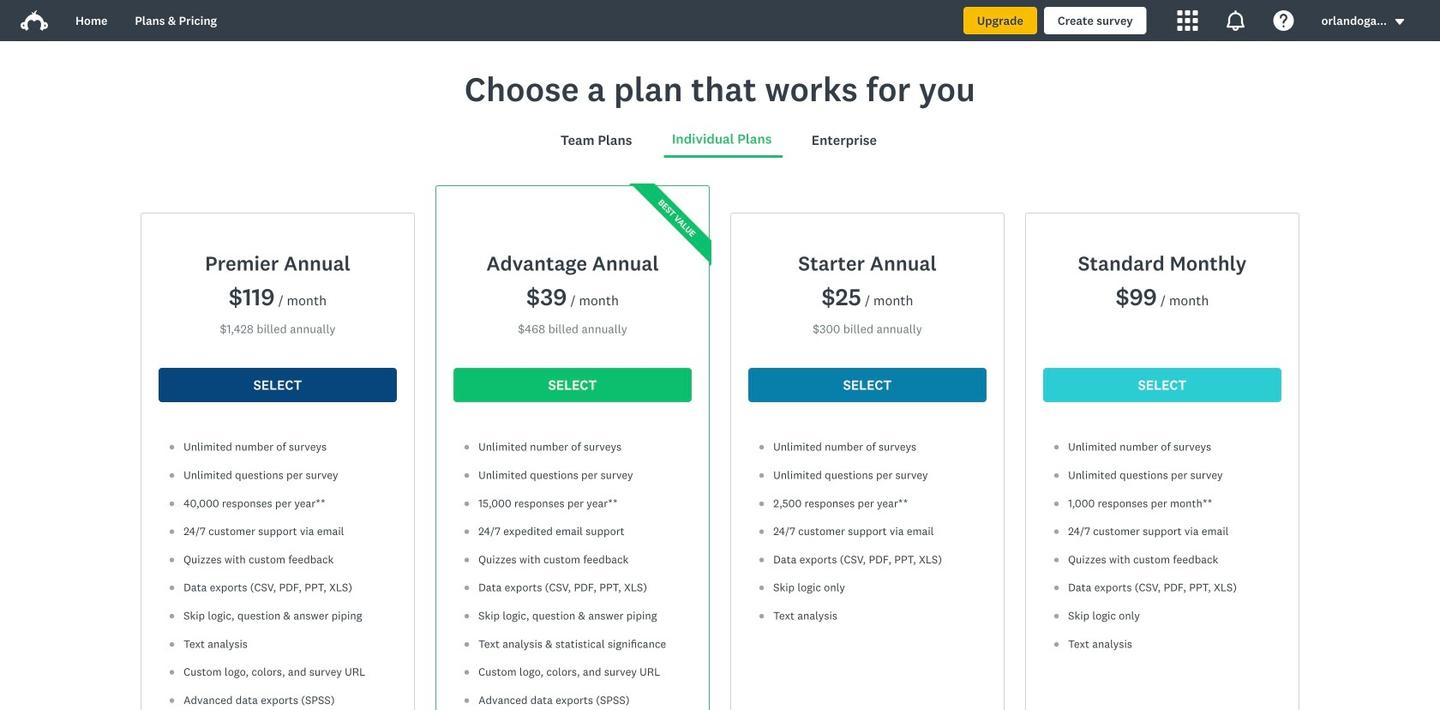 Task type: locate. For each thing, give the bounding box(es) containing it.
brand logo image
[[21, 7, 48, 34], [21, 10, 48, 31]]

products icon image
[[1178, 10, 1199, 31], [1178, 10, 1199, 31]]

1 brand logo image from the top
[[21, 7, 48, 34]]

2 brand logo image from the top
[[21, 10, 48, 31]]

dropdown arrow icon image
[[1395, 16, 1407, 28], [1396, 19, 1405, 25]]

notification center icon image
[[1226, 10, 1247, 31]]

help icon image
[[1274, 10, 1295, 31]]



Task type: vqa. For each thing, say whether or not it's contained in the screenshot.
AHRQ Surveys on Patient Safety Culture (SOPS) Community Pharmacy Survey Image
no



